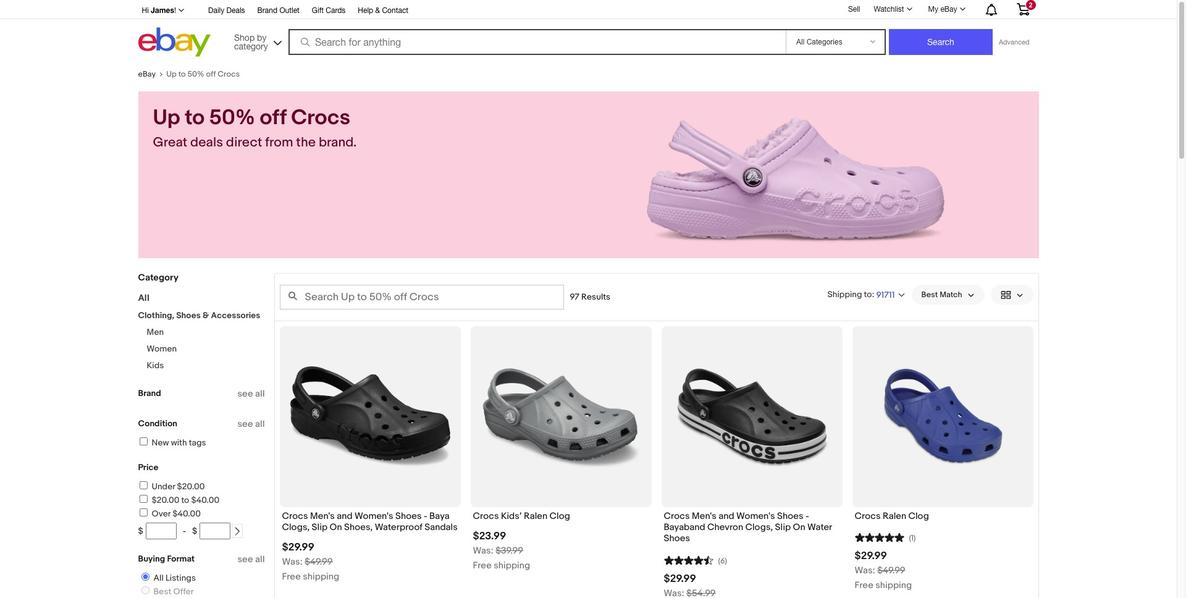 Task type: describe. For each thing, give the bounding box(es) containing it.
All Listings radio
[[141, 573, 149, 581]]

crocs men's and women's shoes - baya clogs, slip on shoes, waterproof sandals
[[282, 510, 458, 533]]

(6) link
[[664, 554, 727, 566]]

cards
[[326, 6, 346, 15]]

brand for brand outlet
[[257, 6, 277, 15]]

hi james !
[[142, 6, 176, 15]]

accessories
[[211, 310, 260, 321]]

New with tags checkbox
[[139, 437, 147, 445]]

on inside "crocs men's and women's shoes - baya clogs, slip on shoes, waterproof sandals"
[[330, 522, 342, 533]]

see for brand
[[238, 418, 253, 430]]

kids'
[[501, 510, 522, 522]]

deals
[[226, 6, 245, 15]]

gift
[[312, 6, 324, 15]]

brand for brand
[[138, 388, 161, 399]]

to for up to 50% off crocs great deals direct from the brand.
[[185, 105, 205, 131]]

all listings
[[154, 573, 196, 583]]

crocs ralen clog image
[[852, 366, 1033, 467]]

brand.
[[319, 135, 357, 151]]

buying
[[138, 554, 165, 564]]

crocs for crocs ralen clog
[[855, 510, 881, 522]]

ebay inside up to 50% off crocs 'main content'
[[138, 69, 156, 79]]

help & contact
[[358, 6, 408, 15]]

$20.00 to $40.00 checkbox
[[139, 495, 147, 503]]

gift cards link
[[312, 4, 346, 18]]

contact
[[382, 6, 408, 15]]

$39.99
[[496, 545, 523, 557]]

help & contact link
[[358, 4, 408, 18]]

(6)
[[718, 556, 727, 566]]

my
[[928, 5, 939, 14]]

0 horizontal spatial $29.99
[[282, 541, 314, 554]]

was: for crocs men's and women's shoes - baya clogs, slip on shoes, waterproof sandals
[[282, 556, 303, 568]]

all clothing, shoes & accessories men women kids
[[138, 292, 260, 371]]

best offer
[[154, 586, 194, 597]]

shoes,
[[344, 522, 373, 533]]

and for clogs,
[[719, 510, 734, 522]]

all for all clothing, shoes & accessories men women kids
[[138, 292, 149, 304]]

crocs for crocs kids' ralen clog
[[473, 510, 499, 522]]

advanced link
[[993, 30, 1036, 54]]

james
[[151, 6, 174, 15]]

under $20.00
[[152, 481, 205, 492]]

kids link
[[147, 360, 164, 371]]

new with tags
[[152, 437, 206, 448]]

men
[[147, 327, 164, 337]]

50% for up to 50% off crocs great deals direct from the brand.
[[209, 105, 255, 131]]

sell link
[[843, 5, 866, 13]]

my ebay link
[[922, 2, 971, 17]]

- for water
[[806, 510, 809, 522]]

water
[[808, 522, 832, 533]]

format
[[167, 554, 195, 564]]

1 ralen from the left
[[524, 510, 548, 522]]

daily
[[208, 6, 224, 15]]

baya
[[429, 510, 450, 522]]

$ for minimum value text field
[[138, 526, 143, 536]]

best offer link
[[136, 586, 196, 597]]

2 horizontal spatial free
[[855, 580, 874, 591]]

crocs kids' ralen clog link
[[473, 510, 649, 525]]

shipping
[[828, 289, 862, 299]]

see for category
[[238, 388, 253, 400]]

Over $40.00 checkbox
[[139, 508, 147, 517]]

1 vertical spatial $40.00
[[172, 508, 201, 519]]

to for $20.00 to $40.00
[[181, 495, 189, 505]]

slip inside crocs men's and women's shoes - bayaband chevron clogs, slip on water shoes
[[775, 522, 791, 533]]

all for category
[[255, 388, 265, 400]]

91711
[[876, 289, 895, 300]]

crocs men's and women's shoes - baya clogs, slip on shoes, waterproof sandals image
[[280, 366, 461, 467]]

category
[[234, 41, 268, 51]]

new
[[152, 437, 169, 448]]

buying format
[[138, 554, 195, 564]]

best for best offer
[[154, 586, 171, 597]]

best match
[[922, 290, 962, 300]]

shoes up 4.5 out of 5 stars image
[[664, 533, 690, 545]]

all link
[[138, 292, 149, 304]]

best match button
[[912, 285, 985, 305]]

0 vertical spatial $20.00
[[177, 481, 205, 492]]

2 link
[[1009, 0, 1037, 18]]

up to 50% off crocs main content
[[128, 60, 1049, 598]]

by
[[257, 32, 267, 42]]

over $40.00 link
[[137, 508, 201, 519]]

category
[[138, 272, 178, 284]]

help
[[358, 6, 373, 15]]

women's for shoes,
[[355, 510, 393, 522]]

clothing,
[[138, 310, 174, 321]]

2
[[1029, 1, 1033, 9]]

$23.99
[[473, 530, 506, 543]]

all for all listings
[[154, 573, 164, 583]]

gift cards
[[312, 6, 346, 15]]

women link
[[147, 344, 177, 354]]

brand outlet link
[[257, 4, 300, 18]]

crocs ralen clog
[[855, 510, 929, 522]]

1 horizontal spatial $49.99
[[877, 565, 905, 577]]

2 horizontal spatial shipping
[[876, 580, 912, 591]]

(1) link
[[855, 531, 916, 543]]

crocs men's and women's shoes - bayaband chevron clogs, slip on water shoes link
[[664, 510, 840, 548]]

$20.00 to $40.00 link
[[137, 495, 219, 505]]

shop
[[234, 32, 255, 42]]

sandals
[[425, 522, 458, 533]]

daily deals link
[[208, 4, 245, 18]]

& inside 'account' navigation
[[375, 6, 380, 15]]

advanced
[[999, 38, 1030, 46]]

kids
[[147, 360, 164, 371]]

1 vertical spatial $20.00
[[152, 495, 179, 505]]

crocs kids' ralen clog image
[[470, 366, 652, 467]]

bayaband
[[664, 522, 705, 533]]

2 horizontal spatial $29.99
[[855, 550, 887, 562]]

clogs, inside "crocs men's and women's shoes - baya clogs, slip on shoes, waterproof sandals"
[[282, 522, 310, 533]]

see all for brand
[[238, 418, 265, 430]]

results
[[581, 292, 611, 302]]

& inside all clothing, shoes & accessories men women kids
[[203, 310, 209, 321]]

condition
[[138, 418, 177, 429]]

97
[[570, 292, 579, 302]]

Best Offer radio
[[141, 586, 149, 594]]

$20.00 to $40.00
[[152, 495, 219, 505]]

my ebay
[[928, 5, 957, 14]]

listings
[[166, 573, 196, 583]]

5 out of 5 stars image
[[855, 531, 904, 543]]

price
[[138, 462, 158, 473]]

women's for on
[[736, 510, 775, 522]]

brand outlet
[[257, 6, 300, 15]]



Task type: vqa. For each thing, say whether or not it's contained in the screenshot.
the Warranty
no



Task type: locate. For each thing, give the bounding box(es) containing it.
outlet
[[280, 6, 300, 15]]

-
[[424, 510, 427, 522], [806, 510, 809, 522], [183, 526, 186, 536]]

and inside "crocs men's and women's shoes - baya clogs, slip on shoes, waterproof sandals"
[[337, 510, 353, 522]]

1 vertical spatial all
[[154, 573, 164, 583]]

Minimum Value text field
[[146, 523, 177, 539]]

direct
[[226, 135, 262, 151]]

on left water on the bottom
[[793, 522, 805, 533]]

up to 50% off crocs great deals direct from the brand.
[[153, 105, 357, 151]]

1 vertical spatial best
[[154, 586, 171, 597]]

under
[[152, 481, 175, 492]]

see all button for category
[[238, 388, 265, 400]]

brand inside the brand outlet link
[[257, 6, 277, 15]]

Maximum Value text field
[[200, 523, 231, 539]]

1 vertical spatial all
[[255, 418, 265, 430]]

0 horizontal spatial women's
[[355, 510, 393, 522]]

1 vertical spatial 50%
[[209, 105, 255, 131]]

- inside "crocs men's and women's shoes - baya clogs, slip on shoes, waterproof sandals"
[[424, 510, 427, 522]]

2 women's from the left
[[736, 510, 775, 522]]

0 horizontal spatial men's
[[310, 510, 335, 522]]

1 horizontal spatial and
[[719, 510, 734, 522]]

off inside up to 50% off crocs great deals direct from the brand.
[[260, 105, 286, 131]]

0 vertical spatial $40.00
[[191, 495, 219, 505]]

& right help
[[375, 6, 380, 15]]

$20.00 down under
[[152, 495, 179, 505]]

shop by category
[[234, 32, 268, 51]]

1 horizontal spatial 50%
[[209, 105, 255, 131]]

1 horizontal spatial $
[[192, 526, 197, 536]]

0 horizontal spatial all
[[138, 292, 149, 304]]

1 horizontal spatial was:
[[473, 545, 494, 557]]

free inside $23.99 was: $39.99 free shipping
[[473, 560, 492, 572]]

men link
[[147, 327, 164, 337]]

0 horizontal spatial ebay
[[138, 69, 156, 79]]

2 $ from the left
[[192, 526, 197, 536]]

crocs
[[218, 69, 240, 79], [291, 105, 350, 131], [282, 510, 308, 522], [473, 510, 499, 522], [664, 510, 690, 522], [855, 510, 881, 522]]

clog right kids'
[[550, 510, 570, 522]]

women
[[147, 344, 177, 354]]

$29.99
[[282, 541, 314, 554], [855, 550, 887, 562], [664, 572, 696, 585]]

50% for up to 50% off crocs
[[187, 69, 204, 79]]

clogs, right submit price range image
[[282, 522, 310, 533]]

to right ebay link
[[178, 69, 186, 79]]

1 horizontal spatial ralen
[[883, 510, 906, 522]]

ralen
[[524, 510, 548, 522], [883, 510, 906, 522]]

men's left the shoes,
[[310, 510, 335, 522]]

1 horizontal spatial $29.99
[[664, 572, 696, 585]]

$40.00 down $20.00 to $40.00 at the left of page
[[172, 508, 201, 519]]

0 horizontal spatial ralen
[[524, 510, 548, 522]]

shipping
[[494, 560, 530, 572], [303, 571, 339, 583], [876, 580, 912, 591]]

and right bayaband
[[719, 510, 734, 522]]

2 see all from the top
[[238, 418, 265, 430]]

2 horizontal spatial -
[[806, 510, 809, 522]]

see all button
[[238, 388, 265, 400], [238, 418, 265, 430], [238, 554, 265, 565]]

brand left outlet
[[257, 6, 277, 15]]

0 vertical spatial see all button
[[238, 388, 265, 400]]

0 horizontal spatial clog
[[550, 510, 570, 522]]

account navigation
[[135, 0, 1039, 19]]

1 $ from the left
[[138, 526, 143, 536]]

50% right ebay link
[[187, 69, 204, 79]]

1 horizontal spatial &
[[375, 6, 380, 15]]

0 vertical spatial brand
[[257, 6, 277, 15]]

up to 50% off crocs
[[166, 69, 240, 79]]

women's
[[355, 510, 393, 522], [736, 510, 775, 522]]

off for up to 50% off crocs great deals direct from the brand.
[[260, 105, 286, 131]]

1 vertical spatial see all button
[[238, 418, 265, 430]]

to
[[178, 69, 186, 79], [185, 105, 205, 131], [864, 289, 872, 299], [181, 495, 189, 505]]

the
[[296, 135, 316, 151]]

1 vertical spatial see
[[238, 418, 253, 430]]

was: inside $23.99 was: $39.99 free shipping
[[473, 545, 494, 557]]

tags
[[189, 437, 206, 448]]

1 all from the top
[[255, 388, 265, 400]]

sell
[[848, 5, 860, 13]]

shoes left water on the bottom
[[777, 510, 804, 522]]

best for best match
[[922, 290, 938, 300]]

1 horizontal spatial men's
[[692, 510, 717, 522]]

over $40.00
[[152, 508, 201, 519]]

1 horizontal spatial ebay
[[941, 5, 957, 14]]

best inside dropdown button
[[922, 290, 938, 300]]

1 horizontal spatial off
[[260, 105, 286, 131]]

crocs inside crocs men's and women's shoes - bayaband chevron clogs, slip on water shoes
[[664, 510, 690, 522]]

free for crocs kids' ralen clog
[[473, 560, 492, 572]]

2 and from the left
[[719, 510, 734, 522]]

shoes left baya
[[395, 510, 422, 522]]

2 men's from the left
[[692, 510, 717, 522]]

up for up to 50% off crocs great deals direct from the brand.
[[153, 105, 180, 131]]

clogs, right chevron
[[745, 522, 773, 533]]

crocs inside up to 50% off crocs great deals direct from the brand.
[[291, 105, 350, 131]]

0 vertical spatial see all
[[238, 388, 265, 400]]

2 all from the top
[[255, 418, 265, 430]]

1 slip from the left
[[312, 522, 328, 533]]

free
[[473, 560, 492, 572], [282, 571, 301, 583], [855, 580, 874, 591]]

0 vertical spatial all
[[255, 388, 265, 400]]

0 horizontal spatial 50%
[[187, 69, 204, 79]]

clog up the (1)
[[909, 510, 929, 522]]

crocs kids' ralen clog
[[473, 510, 570, 522]]

brand inside up to 50% off crocs 'main content'
[[138, 388, 161, 399]]

clogs, inside crocs men's and women's shoes - bayaband chevron clogs, slip on water shoes
[[745, 522, 773, 533]]

2 ralen from the left
[[883, 510, 906, 522]]

0 horizontal spatial off
[[206, 69, 216, 79]]

2 clog from the left
[[909, 510, 929, 522]]

on left the shoes,
[[330, 522, 342, 533]]

men's inside crocs men's and women's shoes - bayaband chevron clogs, slip on water shoes
[[692, 510, 717, 522]]

1 vertical spatial &
[[203, 310, 209, 321]]

$ down over $40.00 option
[[138, 526, 143, 536]]

all inside all clothing, shoes & accessories men women kids
[[138, 292, 149, 304]]

with
[[171, 437, 187, 448]]

shoes right clothing,
[[176, 310, 201, 321]]

deals
[[190, 135, 223, 151]]

1 vertical spatial brand
[[138, 388, 161, 399]]

$49.99
[[305, 556, 333, 568], [877, 565, 905, 577]]

1 and from the left
[[337, 510, 353, 522]]

on
[[330, 522, 342, 533], [793, 522, 805, 533]]

ebay left up to 50% off crocs
[[138, 69, 156, 79]]

1 horizontal spatial clog
[[909, 510, 929, 522]]

slip
[[312, 522, 328, 533], [775, 522, 791, 533]]

ralen up (1) link at the right of page
[[883, 510, 906, 522]]

0 horizontal spatial clogs,
[[282, 522, 310, 533]]

crocs for crocs men's and women's shoes - baya clogs, slip on shoes, waterproof sandals
[[282, 510, 308, 522]]

shop by category button
[[229, 27, 284, 54]]

3 see all from the top
[[238, 554, 265, 565]]

all
[[138, 292, 149, 304], [154, 573, 164, 583]]

0 horizontal spatial best
[[154, 586, 171, 597]]

0 horizontal spatial and
[[337, 510, 353, 522]]

crocs inside "crocs men's and women's shoes - baya clogs, slip on shoes, waterproof sandals"
[[282, 510, 308, 522]]

1 horizontal spatial clogs,
[[745, 522, 773, 533]]

to up deals
[[185, 105, 205, 131]]

crocs men's and women's shoes - bayaband chevron clogs, slip on water shoes
[[664, 510, 832, 545]]

free for crocs men's and women's shoes - baya clogs, slip on shoes, waterproof sandals
[[282, 571, 301, 583]]

waterproof
[[375, 522, 423, 533]]

1 women's from the left
[[355, 510, 393, 522]]

2 vertical spatial see
[[238, 554, 253, 565]]

and inside crocs men's and women's shoes - bayaband chevron clogs, slip on water shoes
[[719, 510, 734, 522]]

all
[[255, 388, 265, 400], [255, 418, 265, 430], [255, 554, 265, 565]]

ebay
[[941, 5, 957, 14], [138, 69, 156, 79]]

0 vertical spatial &
[[375, 6, 380, 15]]

1 horizontal spatial free
[[473, 560, 492, 572]]

men's for clogs,
[[310, 510, 335, 522]]

to left '91711' in the right of the page
[[864, 289, 872, 299]]

!
[[174, 6, 176, 15]]

1 horizontal spatial $29.99 was: $49.99 free shipping
[[855, 550, 912, 591]]

4.5 out of 5 stars image
[[664, 554, 713, 566]]

to inside shipping to : 91711
[[864, 289, 872, 299]]

0 vertical spatial see
[[238, 388, 253, 400]]

:
[[872, 289, 875, 299]]

1 see all from the top
[[238, 388, 265, 400]]

0 vertical spatial best
[[922, 290, 938, 300]]

slip left water on the bottom
[[775, 522, 791, 533]]

offer
[[173, 586, 194, 597]]

0 horizontal spatial -
[[183, 526, 186, 536]]

$40.00
[[191, 495, 219, 505], [172, 508, 201, 519]]

$23.99 was: $39.99 free shipping
[[473, 530, 530, 572]]

ebay link
[[138, 69, 166, 79]]

off for up to 50% off crocs
[[206, 69, 216, 79]]

up
[[166, 69, 177, 79], [153, 105, 180, 131]]

0 vertical spatial ebay
[[941, 5, 957, 14]]

& left the accessories
[[203, 310, 209, 321]]

$40.00 down the under $20.00
[[191, 495, 219, 505]]

crocs ralen clog link
[[855, 510, 1031, 525]]

shipping to : 91711
[[828, 289, 895, 300]]

1 horizontal spatial -
[[424, 510, 427, 522]]

0 vertical spatial up
[[166, 69, 177, 79]]

ebay inside 'account' navigation
[[941, 5, 957, 14]]

view: gallery view image
[[1001, 288, 1023, 301]]

Search for anything text field
[[290, 30, 783, 54]]

watchlist
[[874, 5, 904, 14]]

0 horizontal spatial $29.99 was: $49.99 free shipping
[[282, 541, 339, 583]]

2 vertical spatial see all button
[[238, 554, 265, 565]]

men's for chevron
[[692, 510, 717, 522]]

shop by category banner
[[135, 0, 1039, 60]]

women's inside crocs men's and women's shoes - bayaband chevron clogs, slip on water shoes
[[736, 510, 775, 522]]

0 horizontal spatial &
[[203, 310, 209, 321]]

Under $20.00 checkbox
[[139, 481, 147, 489]]

shoes
[[176, 310, 201, 321], [395, 510, 422, 522], [777, 510, 804, 522], [664, 533, 690, 545]]

slip left the shoes,
[[312, 522, 328, 533]]

see all for category
[[238, 388, 265, 400]]

1 see from the top
[[238, 388, 253, 400]]

all listings link
[[136, 573, 198, 583]]

0 horizontal spatial on
[[330, 522, 342, 533]]

&
[[375, 6, 380, 15], [203, 310, 209, 321]]

(1)
[[909, 533, 916, 543]]

1 men's from the left
[[310, 510, 335, 522]]

see all button for brand
[[238, 418, 265, 430]]

2 see all button from the top
[[238, 418, 265, 430]]

1 horizontal spatial on
[[793, 522, 805, 533]]

$ left maximum value text box
[[192, 526, 197, 536]]

off
[[206, 69, 216, 79], [260, 105, 286, 131]]

slip inside "crocs men's and women's shoes - baya clogs, slip on shoes, waterproof sandals"
[[312, 522, 328, 533]]

was: for crocs kids' ralen clog
[[473, 545, 494, 557]]

ebay right my
[[941, 5, 957, 14]]

shipping for men's
[[303, 571, 339, 583]]

1 horizontal spatial best
[[922, 290, 938, 300]]

0 vertical spatial off
[[206, 69, 216, 79]]

men's inside "crocs men's and women's shoes - baya clogs, slip on shoes, waterproof sandals"
[[310, 510, 335, 522]]

ralen right kids'
[[524, 510, 548, 522]]

none submit inside shop by category banner
[[889, 29, 993, 55]]

daily deals
[[208, 6, 245, 15]]

2 horizontal spatial was:
[[855, 565, 875, 577]]

1 horizontal spatial shipping
[[494, 560, 530, 572]]

up for up to 50% off crocs
[[166, 69, 177, 79]]

$ for maximum value text box
[[192, 526, 197, 536]]

chevron
[[707, 522, 743, 533]]

and left waterproof
[[337, 510, 353, 522]]

1 vertical spatial see all
[[238, 418, 265, 430]]

0 vertical spatial 50%
[[187, 69, 204, 79]]

$20.00 up $20.00 to $40.00 at the left of page
[[177, 481, 205, 492]]

$20.00
[[177, 481, 205, 492], [152, 495, 179, 505]]

Enter your search keyword text field
[[280, 285, 564, 310]]

3 all from the top
[[255, 554, 265, 565]]

- inside crocs men's and women's shoes - bayaband chevron clogs, slip on water shoes
[[806, 510, 809, 522]]

under $20.00 link
[[137, 481, 205, 492]]

1 horizontal spatial all
[[154, 573, 164, 583]]

0 horizontal spatial $49.99
[[305, 556, 333, 568]]

0 horizontal spatial free
[[282, 571, 301, 583]]

shoes inside all clothing, shoes & accessories men women kids
[[176, 310, 201, 321]]

shoes inside "crocs men's and women's shoes - baya clogs, slip on shoes, waterproof sandals"
[[395, 510, 422, 522]]

97 results
[[570, 292, 611, 302]]

50% up direct
[[209, 105, 255, 131]]

1 clog from the left
[[550, 510, 570, 522]]

1 vertical spatial ebay
[[138, 69, 156, 79]]

on inside crocs men's and women's shoes - bayaband chevron clogs, slip on water shoes
[[793, 522, 805, 533]]

2 vertical spatial all
[[255, 554, 265, 565]]

women's inside "crocs men's and women's shoes - baya clogs, slip on shoes, waterproof sandals"
[[355, 510, 393, 522]]

- for waterproof
[[424, 510, 427, 522]]

0 horizontal spatial was:
[[282, 556, 303, 568]]

1 horizontal spatial women's
[[736, 510, 775, 522]]

shipping inside $23.99 was: $39.99 free shipping
[[494, 560, 530, 572]]

1 on from the left
[[330, 522, 342, 533]]

$29.99 was: $49.99 free shipping
[[282, 541, 339, 583], [855, 550, 912, 591]]

best down all listings link
[[154, 586, 171, 597]]

50% inside up to 50% off crocs great deals direct from the brand.
[[209, 105, 255, 131]]

and for slip
[[337, 510, 353, 522]]

2 on from the left
[[793, 522, 805, 533]]

2 see from the top
[[238, 418, 253, 430]]

2 vertical spatial see all
[[238, 554, 265, 565]]

from
[[265, 135, 293, 151]]

2 slip from the left
[[775, 522, 791, 533]]

1 horizontal spatial brand
[[257, 6, 277, 15]]

1 clogs, from the left
[[282, 522, 310, 533]]

1 see all button from the top
[[238, 388, 265, 400]]

to for shipping to : 91711
[[864, 289, 872, 299]]

great
[[153, 135, 187, 151]]

3 see all button from the top
[[238, 554, 265, 565]]

watchlist link
[[867, 2, 918, 17]]

0 horizontal spatial shipping
[[303, 571, 339, 583]]

1 vertical spatial up
[[153, 105, 180, 131]]

was:
[[473, 545, 494, 557], [282, 556, 303, 568], [855, 565, 875, 577]]

clogs,
[[282, 522, 310, 533], [745, 522, 773, 533]]

men's up (6) 'link' at the right bottom of the page
[[692, 510, 717, 522]]

to inside up to 50% off crocs great deals direct from the brand.
[[185, 105, 205, 131]]

best left match
[[922, 290, 938, 300]]

all for brand
[[255, 418, 265, 430]]

to for up to 50% off crocs
[[178, 69, 186, 79]]

clog
[[550, 510, 570, 522], [909, 510, 929, 522]]

0 horizontal spatial $
[[138, 526, 143, 536]]

submit price range image
[[233, 527, 242, 536]]

0 horizontal spatial slip
[[312, 522, 328, 533]]

crocs for crocs men's and women's shoes - bayaband chevron clogs, slip on water shoes
[[664, 510, 690, 522]]

1 vertical spatial off
[[260, 105, 286, 131]]

0 vertical spatial all
[[138, 292, 149, 304]]

brand down kids link
[[138, 388, 161, 399]]

up inside up to 50% off crocs great deals direct from the brand.
[[153, 105, 180, 131]]

1 horizontal spatial slip
[[775, 522, 791, 533]]

crocs men's and women's shoes - baya clogs, slip on shoes, waterproof sandals link
[[282, 510, 458, 537]]

all up clothing,
[[138, 292, 149, 304]]

to down the under $20.00
[[181, 495, 189, 505]]

0 horizontal spatial brand
[[138, 388, 161, 399]]

shipping for kids'
[[494, 560, 530, 572]]

all right all listings radio
[[154, 573, 164, 583]]

None submit
[[889, 29, 993, 55]]

3 see from the top
[[238, 554, 253, 565]]

crocs men's and women's shoes - bayaband chevron clogs, slip on water shoes image
[[661, 366, 842, 467]]

2 clogs, from the left
[[745, 522, 773, 533]]

men's
[[310, 510, 335, 522], [692, 510, 717, 522]]



